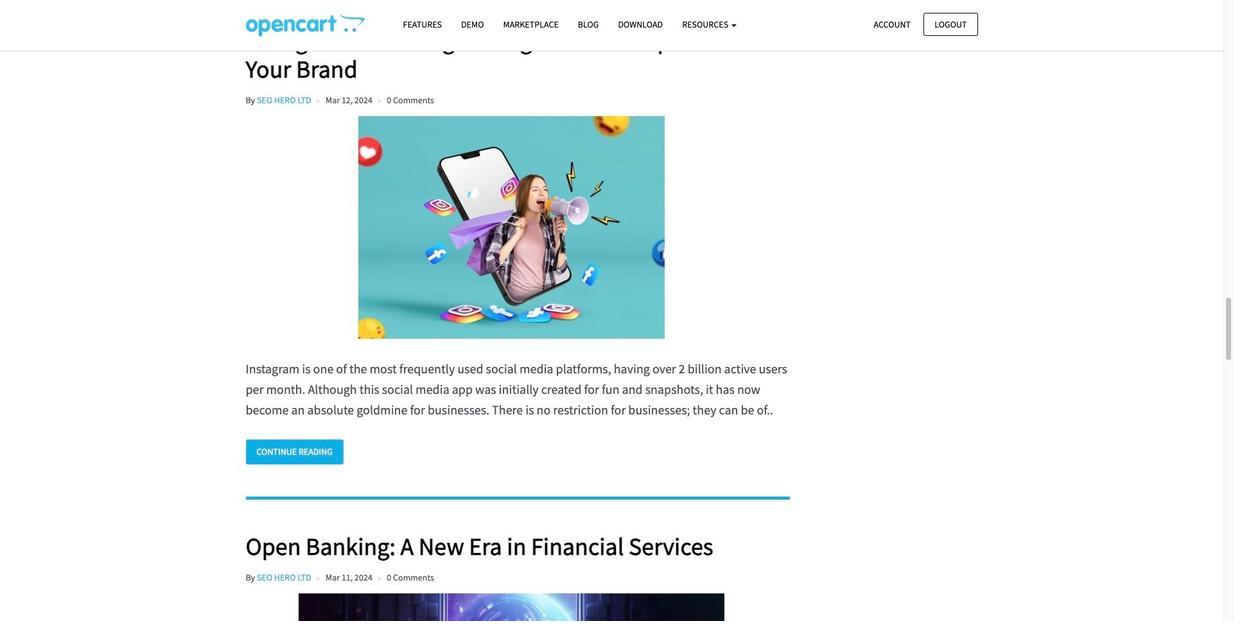 Task type: vqa. For each thing, say whether or not it's contained in the screenshot.
Instagram Marketing Strategies: Latest Tips To Boost Your Brand image
yes



Task type: locate. For each thing, give the bounding box(es) containing it.
opencart - blog image
[[246, 13, 365, 37]]

open banking: a new era in financial services image
[[246, 594, 778, 622]]

instagram marketing strategies: latest tips to boost your brand image
[[246, 117, 778, 340]]



